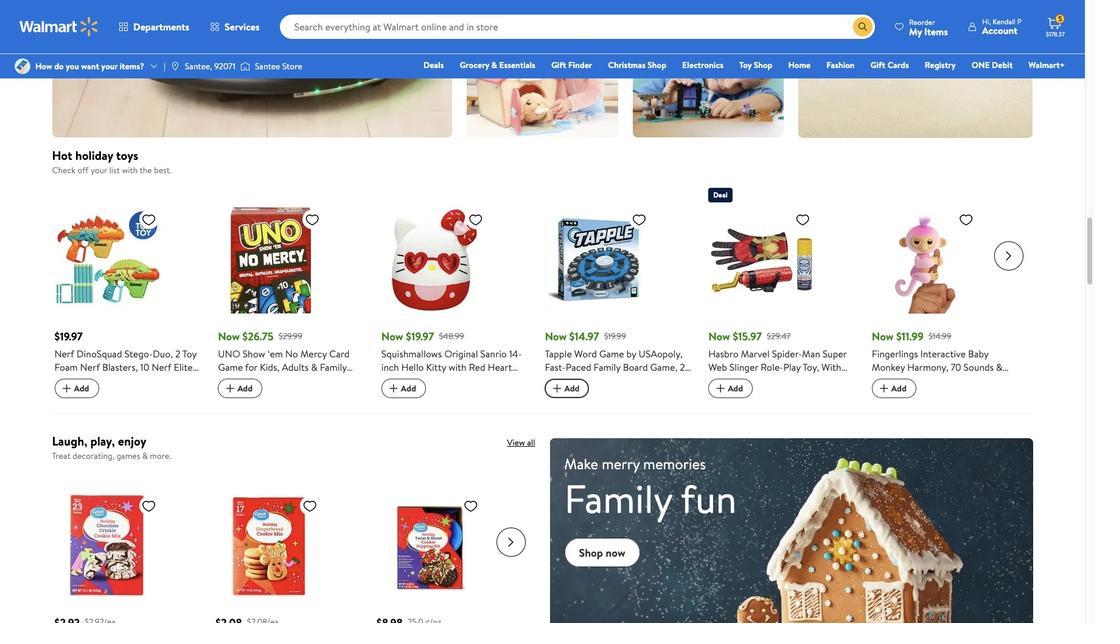 Task type: vqa. For each thing, say whether or not it's contained in the screenshot.
your inside the Hot holiday toys Check off your list with the best.
yes



Task type: describe. For each thing, give the bounding box(es) containing it.
92071
[[214, 60, 235, 72]]

departments
[[133, 20, 189, 33]]

registry
[[925, 59, 956, 71]]

hasbro marvel spider-man super web slinger role-play toy, with web fluid, shoots webs or water, for kids ages 5 and up image
[[708, 208, 815, 314]]

Walmart Site-Wide search field
[[280, 15, 875, 39]]

hi,
[[982, 16, 991, 27]]

add to cart image for now $15.97
[[713, 382, 728, 396]]

foam
[[54, 361, 78, 374]]

glasses
[[381, 374, 412, 388]]

gift finder
[[551, 59, 592, 71]]

off
[[78, 164, 89, 176]]

toys
[[116, 147, 138, 163]]

fuzzy
[[989, 374, 1012, 388]]

red
[[469, 361, 485, 374]]

toy inside $19.97 nerf dinosquad stego-duo, 2 toy foam nerf blasters, 10 nerf elite 2.0 darts, 2 stegosaurus designs, kids outdoor games
[[182, 348, 197, 361]]

$11.99
[[896, 329, 924, 345]]

0 vertical spatial your
[[101, 60, 118, 72]]

hot holiday toys check off your list with the best.
[[52, 147, 171, 176]]

add to favorites list, hasbro marvel spider-man super web slinger role-play toy, with web fluid, shoots webs or water, for kids ages 5 and up image
[[795, 212, 810, 228]]

travel
[[295, 374, 319, 388]]

0 horizontal spatial 2
[[97, 374, 103, 388]]

10
[[140, 361, 149, 374]]

walmart+ link
[[1023, 58, 1070, 72]]

stego-
[[124, 348, 153, 361]]

1 add to cart image from the left
[[59, 382, 74, 396]]

toy shop link
[[734, 58, 778, 72]]

show
[[243, 348, 265, 361]]

 image for how do you want your items?
[[15, 58, 30, 74]]

$14.99
[[929, 330, 951, 343]]

deals
[[424, 59, 444, 71]]

essentials
[[499, 59, 535, 71]]

tapple word game by usaopoly, fast-paced family board game, 2 - 8 players ages 8 and up image
[[545, 208, 651, 314]]

up
[[793, 388, 805, 401]]

monkey
[[872, 361, 905, 374]]

sanrio
[[480, 348, 507, 361]]

shop inside shop now link
[[579, 546, 603, 561]]

reorder my items
[[909, 17, 948, 38]]

add for now $11.99
[[891, 383, 907, 395]]

players
[[553, 374, 583, 388]]

grocery & essentials
[[460, 59, 535, 71]]

role-
[[761, 361, 783, 374]]

$19.97 inside $19.97 nerf dinosquad stego-duo, 2 toy foam nerf blasters, 10 nerf elite 2.0 darts, 2 stegosaurus designs, kids outdoor games
[[54, 329, 83, 345]]

man
[[802, 348, 820, 361]]

christmas shop
[[608, 59, 666, 71]]

add to favorites list, great value holiday chocolate crinkle cookie mix, 15.7 oz image
[[141, 499, 156, 514]]

now for $11.99
[[872, 329, 894, 345]]

fingerlings interactive baby monkey harmony, 70  sounds & reactions, heart lights up, fuzzy faux fur, reacts to touch (ages 5 ) image
[[872, 208, 978, 314]]

decorating,
[[73, 450, 114, 463]]

kids inside now $15.97 $29.47 hasbro marvel spider-man super web slinger role-play toy, with web fluid, shoots webs or water, for kids ages 5 and up
[[725, 388, 742, 401]]

usaopoly,
[[639, 348, 683, 361]]

product group containing now $14.97
[[545, 183, 691, 399]]

5 inside now $15.97 $29.47 hasbro marvel spider-man super web slinger role-play toy, with web fluid, shoots webs or water, for kids ages 5 and up
[[768, 388, 773, 401]]

now $14.97 $19.99 tapple word game by usaopoly, fast-paced family board game, 2 - 8 players ages 8 and up
[[545, 329, 691, 388]]

hot
[[52, 147, 72, 163]]

adults
[[282, 361, 309, 374]]

tapple
[[545, 348, 572, 361]]

store
[[282, 60, 302, 72]]

Search search field
[[280, 15, 875, 39]]

list
[[109, 164, 120, 176]]

slinger
[[729, 361, 758, 374]]

santee,
[[185, 60, 212, 72]]

-
[[687, 361, 691, 374]]

departments button
[[108, 12, 200, 41]]

you
[[66, 60, 79, 72]]

one debit
[[972, 59, 1013, 71]]

parties
[[246, 374, 275, 388]]

nerf dinosquad stego-duo, 2 toy foam nerf blasters, 10 nerf elite 2.0 darts, 2 stegosaurus designs, kids outdoor games image
[[54, 208, 161, 314]]

add to favorites list, great value holiday gingerbread cookie mix, 14 oz image
[[303, 499, 317, 514]]

next slide for hot holiday toys list image
[[994, 242, 1023, 271]]

kendall
[[993, 16, 1016, 27]]

family fun
[[564, 472, 737, 526]]

enjoy
[[118, 433, 146, 450]]

heart for now $11.99
[[918, 374, 942, 388]]

4 add button from the left
[[545, 379, 589, 399]]

registry link
[[919, 58, 961, 72]]

clear search field text image
[[839, 22, 848, 31]]

card
[[329, 348, 350, 361]]

laugh,
[[52, 433, 87, 450]]

family inside the now $14.97 $19.99 tapple word game by usaopoly, fast-paced family board game, 2 - 8 players ages 8 and up
[[594, 361, 621, 374]]

great value chocolate holiday twist & shout dipping kit cookies, 35.85 oz, 38 count image
[[377, 494, 483, 600]]

& inside 'now $11.99 $14.99 fingerlings interactive baby monkey harmony, 70  sounds & reactions, heart lights up, fuzzy faux fur, reacts to touch (ages 5 )'
[[996, 361, 1003, 374]]

one debit link
[[966, 58, 1018, 72]]

blasters,
[[102, 361, 138, 374]]

add button for now $15.97
[[708, 379, 753, 399]]

your inside hot holiday toys check off your list with the best.
[[91, 164, 107, 176]]

dinosquad
[[77, 348, 122, 361]]

want
[[81, 60, 99, 72]]

add to cart image for now $11.99
[[877, 382, 891, 396]]

now for $14.97
[[545, 329, 567, 345]]

gift for gift cards
[[871, 59, 885, 71]]

grocery
[[460, 59, 489, 71]]

1 8 from the left
[[545, 374, 550, 388]]

no
[[285, 348, 298, 361]]

board
[[623, 361, 648, 374]]

kitty
[[426, 361, 446, 374]]

ultra
[[445, 374, 466, 388]]

the
[[140, 164, 152, 176]]

add to favorites list, squishmallows original sanrio 14-inch hello kitty with red heart glasses  child's ultra soft plush image
[[468, 212, 483, 228]]

'em
[[268, 348, 283, 361]]

touch
[[954, 388, 978, 401]]

great value holiday chocolate crinkle cookie mix, 15.7 oz image
[[54, 494, 161, 600]]

home link
[[783, 58, 816, 72]]

product group containing $19.97
[[54, 183, 201, 401]]

harmony,
[[907, 361, 949, 374]]

night,
[[218, 374, 244, 388]]

grocery & essentials link
[[454, 58, 541, 72]]

now for $15.97
[[708, 329, 730, 345]]

& right grocery
[[491, 59, 497, 71]]

and inside now $26.75 $29.99 uno show 'em no mercy card game for kids, adults & family night, parties and travel
[[278, 374, 293, 388]]

now $15.97 $29.47 hasbro marvel spider-man super web slinger role-play toy, with web fluid, shoots webs or water, for kids ages 5 and up
[[708, 329, 849, 401]]

baby
[[968, 348, 989, 361]]

search icon image
[[858, 22, 868, 32]]

santee, 92071
[[185, 60, 235, 72]]

add to cart image for now $26.75
[[223, 382, 237, 396]]

fluid,
[[729, 374, 752, 388]]

elite
[[174, 361, 193, 374]]



Task type: locate. For each thing, give the bounding box(es) containing it.
add to favorites list, tapple word game by usaopoly, fast-paced family board game, 2 - 8 players ages 8 and up image
[[632, 212, 647, 228]]

paced
[[566, 361, 591, 374]]

& right adults
[[311, 361, 318, 374]]

with down toys
[[122, 164, 138, 176]]

add to favorites list, fingerlings interactive baby monkey harmony, 70  sounds & reactions, heart lights up, fuzzy faux fur, reacts to touch (ages 5 ) image
[[959, 212, 974, 228]]

1 $19.97 from the left
[[54, 329, 83, 345]]

web left slinger on the bottom right
[[708, 361, 727, 374]]

family left the by
[[594, 361, 621, 374]]

add
[[74, 383, 89, 395], [237, 383, 253, 395], [401, 383, 416, 395], [564, 383, 580, 395], [728, 383, 743, 395], [891, 383, 907, 395]]

gift finder link
[[546, 58, 598, 72]]

games
[[117, 450, 140, 463]]

add for now $15.97
[[728, 383, 743, 395]]

kids right for
[[725, 388, 742, 401]]

2 horizontal spatial add to cart image
[[877, 382, 891, 396]]

faux
[[872, 388, 891, 401]]

and left up
[[616, 374, 631, 388]]

marvel
[[741, 348, 770, 361]]

 image right 92071
[[240, 60, 250, 72]]

check
[[52, 164, 75, 176]]

2 left -
[[680, 361, 685, 374]]

2 kids from the left
[[725, 388, 742, 401]]

toy right duo,
[[182, 348, 197, 361]]

product group
[[54, 183, 201, 401], [218, 183, 364, 399], [381, 183, 528, 399], [545, 183, 691, 399], [708, 183, 855, 401], [872, 183, 1018, 401], [54, 470, 198, 624], [216, 470, 360, 624], [377, 470, 521, 624]]

now inside now $19.97 $48.99 squishmallows original sanrio 14- inch hello kitty with red heart glasses  child's ultra soft plush
[[381, 329, 403, 345]]

now inside now $26.75 $29.99 uno show 'em no mercy card game for kids, adults & family night, parties and travel
[[218, 329, 240, 345]]

2.0
[[54, 374, 67, 388]]

add to favorites list, nerf dinosquad stego-duo, 2 toy foam nerf blasters, 10 nerf elite 2.0 darts, 2 stegosaurus designs, kids outdoor games image
[[141, 212, 156, 228]]

add button down paced
[[545, 379, 589, 399]]

$29.47
[[767, 330, 791, 343]]

kids,
[[260, 361, 280, 374]]

game down the $19.99
[[599, 348, 624, 361]]

add to cart image for now $19.97
[[386, 382, 401, 396]]

outdoor
[[74, 388, 111, 401]]

1 now from the left
[[218, 329, 240, 345]]

0 horizontal spatial game
[[218, 361, 243, 374]]

debit
[[992, 59, 1013, 71]]

3 add to cart image from the left
[[877, 382, 891, 396]]

reactions,
[[872, 374, 916, 388]]

shop inside christmas shop link
[[648, 59, 666, 71]]

hi, kendall p account
[[982, 16, 1022, 37]]

3 add to cart image from the left
[[713, 382, 728, 396]]

(ages
[[981, 388, 1005, 401]]

0 horizontal spatial $19.97
[[54, 329, 83, 345]]

4 now from the left
[[708, 329, 730, 345]]

deals link
[[418, 58, 449, 72]]

5 now from the left
[[872, 329, 894, 345]]

2 add from the left
[[237, 383, 253, 395]]

1 horizontal spatial kids
[[725, 388, 742, 401]]

4 add from the left
[[564, 383, 580, 395]]

3 add from the left
[[401, 383, 416, 395]]

add button for now $19.97
[[381, 379, 426, 399]]

1 horizontal spatial with
[[449, 361, 467, 374]]

add to favorites list, uno show 'em no mercy card game for kids, adults & family night, parties and travel image
[[305, 212, 320, 228]]

add button for now $11.99
[[872, 379, 916, 399]]

0 horizontal spatial add to cart image
[[223, 382, 237, 396]]

5 left )
[[1007, 388, 1013, 401]]

hasbro
[[708, 348, 739, 361]]

now up 'fingerlings'
[[872, 329, 894, 345]]

gift cards link
[[865, 58, 914, 72]]

add button down monkey
[[872, 379, 916, 399]]

0 horizontal spatial shop
[[579, 546, 603, 561]]

add down paced
[[564, 383, 580, 395]]

add down hello
[[401, 383, 416, 395]]

add button for now $26.75
[[218, 379, 262, 399]]

6 add button from the left
[[872, 379, 916, 399]]

 image for santee store
[[240, 60, 250, 72]]

nerf up the 2.0
[[54, 348, 74, 361]]

& inside laugh, play, enjoy treat decorating, games & more.
[[142, 450, 148, 463]]

my
[[909, 25, 922, 38]]

with
[[122, 164, 138, 176], [449, 361, 467, 374]]

2 add button from the left
[[218, 379, 262, 399]]

2 horizontal spatial 5
[[1058, 14, 1062, 24]]

1 web from the top
[[708, 361, 727, 374]]

& left more.
[[142, 450, 148, 463]]

play,
[[90, 433, 115, 450]]

1 horizontal spatial shop
[[648, 59, 666, 71]]

heart left to
[[918, 374, 942, 388]]

0 horizontal spatial 5
[[768, 388, 773, 401]]

1 gift from the left
[[551, 59, 566, 71]]

1 horizontal spatial add to cart image
[[550, 382, 564, 396]]

toy inside 'link'
[[739, 59, 752, 71]]

inch
[[381, 361, 399, 374]]

1 kids from the left
[[54, 388, 72, 401]]

 image
[[170, 61, 180, 71]]

1 horizontal spatial 8
[[608, 374, 614, 388]]

2 gift from the left
[[871, 59, 885, 71]]

product group containing now $19.97
[[381, 183, 528, 399]]

0 vertical spatial toy
[[739, 59, 752, 71]]

5 up $178.37
[[1058, 14, 1062, 24]]

santee
[[255, 60, 280, 72]]

5 add from the left
[[728, 383, 743, 395]]

gift for gift finder
[[551, 59, 566, 71]]

interactive
[[920, 348, 966, 361]]

2
[[175, 348, 180, 361], [680, 361, 685, 374], [97, 374, 103, 388]]

ages right the players
[[585, 374, 606, 388]]

and left travel
[[278, 374, 293, 388]]

up
[[634, 374, 644, 388]]

walmart image
[[19, 17, 99, 37]]

0 vertical spatial with
[[122, 164, 138, 176]]

product group containing now $11.99
[[872, 183, 1018, 401]]

2 inside the now $14.97 $19.99 tapple word game by usaopoly, fast-paced family board game, 2 - 8 players ages 8 and up
[[680, 361, 685, 374]]

spider-
[[772, 348, 802, 361]]

shop for toy shop
[[754, 59, 773, 71]]

and inside the now $14.97 $19.99 tapple word game by usaopoly, fast-paced family board game, 2 - 8 players ages 8 and up
[[616, 374, 631, 388]]

1 add from the left
[[74, 383, 89, 395]]

fashion
[[827, 59, 855, 71]]

now for $19.97
[[381, 329, 403, 345]]

add right for
[[728, 383, 743, 395]]

shop right christmas on the right top of the page
[[648, 59, 666, 71]]

duo,
[[153, 348, 173, 361]]

add right the 2.0
[[74, 383, 89, 395]]

shop now link
[[564, 539, 640, 568]]

now inside the now $14.97 $19.99 tapple word game by usaopoly, fast-paced family board game, 2 - 8 players ages 8 and up
[[545, 329, 567, 345]]

add to cart image down 'inch'
[[386, 382, 401, 396]]

1 horizontal spatial 5
[[1007, 388, 1013, 401]]

items
[[924, 25, 948, 38]]

home
[[788, 59, 811, 71]]

great value holiday gingerbread cookie mix, 14 oz image
[[216, 494, 322, 600]]

walmart+
[[1029, 59, 1065, 71]]

1 add to cart image from the left
[[223, 382, 237, 396]]

laugh, play, enjoy treat decorating, games & more.
[[52, 433, 171, 463]]

nerf right foam
[[80, 361, 100, 374]]

$19.97 nerf dinosquad stego-duo, 2 toy foam nerf blasters, 10 nerf elite 2.0 darts, 2 stegosaurus designs, kids outdoor games
[[54, 329, 197, 401]]

1 vertical spatial toy
[[182, 348, 197, 361]]

add to cart image down fast-
[[550, 382, 564, 396]]

14-
[[509, 348, 522, 361]]

6 add from the left
[[891, 383, 907, 395]]

2 web from the top
[[708, 374, 727, 388]]

how
[[35, 60, 52, 72]]

8 left board
[[608, 374, 614, 388]]

1 horizontal spatial add to cart image
[[386, 382, 401, 396]]

0 horizontal spatial heart
[[488, 361, 512, 374]]

items?
[[120, 60, 144, 72]]

0 horizontal spatial nerf
[[54, 348, 74, 361]]

ages inside the now $14.97 $19.99 tapple word game by usaopoly, fast-paced family board game, 2 - 8 players ages 8 and up
[[585, 374, 606, 388]]

ages inside now $15.97 $29.47 hasbro marvel spider-man super web slinger role-play toy, with web fluid, shoots webs or water, for kids ages 5 and up
[[745, 388, 765, 401]]

uno show 'em no mercy card game for kids, adults & family night, parties and travel image
[[218, 208, 324, 314]]

8 left the players
[[545, 374, 550, 388]]

word
[[574, 348, 597, 361]]

1 horizontal spatial nerf
[[80, 361, 100, 374]]

now up hasbro
[[708, 329, 730, 345]]

with left red
[[449, 361, 467, 374]]

now up tapple on the bottom
[[545, 329, 567, 345]]

0 horizontal spatial add to cart image
[[59, 382, 74, 396]]

shop left now on the bottom right of the page
[[579, 546, 603, 561]]

game inside now $26.75 $29.99 uno show 'em no mercy card game for kids, adults & family night, parties and travel
[[218, 361, 243, 374]]

add button down hello
[[381, 379, 426, 399]]

 image
[[15, 58, 30, 74], [240, 60, 250, 72]]

add for now $19.97
[[401, 383, 416, 395]]

shop
[[648, 59, 666, 71], [754, 59, 773, 71], [579, 546, 603, 561]]

$15.97
[[733, 329, 762, 345]]

add button down slinger on the bottom right
[[708, 379, 753, 399]]

for
[[708, 388, 723, 401]]

view all
[[507, 437, 535, 449]]

with inside now $19.97 $48.99 squishmallows original sanrio 14- inch hello kitty with red heart glasses  child's ultra soft plush
[[449, 361, 467, 374]]

heart inside now $19.97 $48.99 squishmallows original sanrio 14- inch hello kitty with red heart glasses  child's ultra soft plush
[[488, 361, 512, 374]]

game inside the now $14.97 $19.99 tapple word game by usaopoly, fast-paced family board game, 2 - 8 players ages 8 and up
[[599, 348, 624, 361]]

add to cart image left the parties
[[223, 382, 237, 396]]

0 horizontal spatial gift
[[551, 59, 566, 71]]

add for now $26.75
[[237, 383, 253, 395]]

by
[[627, 348, 636, 361]]

2 horizontal spatial shop
[[754, 59, 773, 71]]

$19.97 up foam
[[54, 329, 83, 345]]

1 vertical spatial your
[[91, 164, 107, 176]]

kids down foam
[[54, 388, 72, 401]]

kids inside $19.97 nerf dinosquad stego-duo, 2 toy foam nerf blasters, 10 nerf elite 2.0 darts, 2 stegosaurus designs, kids outdoor games
[[54, 388, 72, 401]]

up,
[[972, 374, 986, 388]]

and inside now $15.97 $29.47 hasbro marvel spider-man super web slinger role-play toy, with web fluid, shoots webs or water, for kids ages 5 and up
[[775, 388, 791, 401]]

stegosaurus
[[105, 374, 156, 388]]

deal
[[713, 190, 728, 200]]

toy
[[739, 59, 752, 71], [182, 348, 197, 361]]

5 add button from the left
[[708, 379, 753, 399]]

now inside now $15.97 $29.47 hasbro marvel spider-man super web slinger role-play toy, with web fluid, shoots webs or water, for kids ages 5 and up
[[708, 329, 730, 345]]

or
[[811, 374, 820, 388]]

1 horizontal spatial game
[[599, 348, 624, 361]]

now up uno
[[218, 329, 240, 345]]

your right want
[[101, 60, 118, 72]]

1 horizontal spatial 2
[[175, 348, 180, 361]]

1 horizontal spatial $19.97
[[406, 329, 434, 345]]

 image left how
[[15, 58, 30, 74]]

next slide for hero3across list image
[[496, 528, 525, 557]]

shop inside toy shop 'link'
[[754, 59, 773, 71]]

2 8 from the left
[[608, 374, 614, 388]]

web left the fluid,
[[708, 374, 727, 388]]

add button down foam
[[54, 379, 99, 399]]

now inside 'now $11.99 $14.99 fingerlings interactive baby monkey harmony, 70  sounds & reactions, heart lights up, fuzzy faux fur, reacts to touch (ages 5 )'
[[872, 329, 894, 345]]

add down for at the bottom of the page
[[237, 383, 253, 395]]

view
[[507, 437, 525, 449]]

$19.97 up "squishmallows"
[[406, 329, 434, 345]]

2 now from the left
[[381, 329, 403, 345]]

add to cart image
[[223, 382, 237, 396], [550, 382, 564, 396], [713, 382, 728, 396]]

original
[[444, 348, 478, 361]]

2 horizontal spatial add to cart image
[[713, 382, 728, 396]]

& inside now $26.75 $29.99 uno show 'em no mercy card game for kids, adults & family night, parties and travel
[[311, 361, 318, 374]]

2 horizontal spatial nerf
[[152, 361, 171, 374]]

your
[[101, 60, 118, 72], [91, 164, 107, 176]]

christmas shop link
[[603, 58, 672, 72]]

shop for christmas shop
[[648, 59, 666, 71]]

0 horizontal spatial with
[[122, 164, 138, 176]]

1 vertical spatial with
[[449, 361, 467, 374]]

$26.75
[[242, 329, 274, 345]]

designs,
[[158, 374, 194, 388]]

$48.99
[[439, 330, 464, 343]]

2 horizontal spatial 2
[[680, 361, 685, 374]]

add to cart image down foam
[[59, 382, 74, 396]]

now up "squishmallows"
[[381, 329, 403, 345]]

heart inside 'now $11.99 $14.99 fingerlings interactive baby monkey harmony, 70  sounds & reactions, heart lights up, fuzzy faux fur, reacts to touch (ages 5 )'
[[918, 374, 942, 388]]

squishmallows original sanrio 14-inch hello kitty with red heart glasses  child's ultra soft plush image
[[381, 208, 488, 314]]

1 horizontal spatial gift
[[871, 59, 885, 71]]

&
[[491, 59, 497, 71], [311, 361, 318, 374], [996, 361, 1003, 374], [142, 450, 148, 463]]

0 horizontal spatial kids
[[54, 388, 72, 401]]

1 horizontal spatial toy
[[739, 59, 752, 71]]

and
[[278, 374, 293, 388], [616, 374, 631, 388], [775, 388, 791, 401]]

darts,
[[70, 374, 95, 388]]

add to favorites list, great value chocolate holiday twist & shout dipping kit cookies, 35.85 oz, 38 count image
[[464, 499, 478, 514]]

add button down for at the bottom of the page
[[218, 379, 262, 399]]

$19.97 inside now $19.97 $48.99 squishmallows original sanrio 14- inch hello kitty with red heart glasses  child's ultra soft plush
[[406, 329, 434, 345]]

0 horizontal spatial and
[[278, 374, 293, 388]]

gift left finder
[[551, 59, 566, 71]]

2 add to cart image from the left
[[550, 382, 564, 396]]

heart right red
[[488, 361, 512, 374]]

$29.99
[[279, 330, 302, 343]]

ages down slinger on the bottom right
[[745, 388, 765, 401]]

game left for at the bottom of the page
[[218, 361, 243, 374]]

0 horizontal spatial toy
[[182, 348, 197, 361]]

5 inside 'now $11.99 $14.99 fingerlings interactive baby monkey harmony, 70  sounds & reactions, heart lights up, fuzzy faux fur, reacts to touch (ages 5 )'
[[1007, 388, 1013, 401]]

1 horizontal spatial ages
[[745, 388, 765, 401]]

3 now from the left
[[545, 329, 567, 345]]

3 add button from the left
[[381, 379, 426, 399]]

0 horizontal spatial 8
[[545, 374, 550, 388]]

water,
[[822, 374, 849, 388]]

sounds
[[964, 361, 994, 374]]

product group containing now $26.75
[[218, 183, 364, 399]]

$14.97
[[569, 329, 599, 345]]

family right travel
[[320, 361, 347, 374]]

2 $19.97 from the left
[[406, 329, 434, 345]]

fashion link
[[821, 58, 860, 72]]

add to cart image left the fluid,
[[713, 382, 728, 396]]

shop left home link
[[754, 59, 773, 71]]

|
[[164, 60, 165, 72]]

child's
[[415, 374, 443, 388]]

uno
[[218, 348, 240, 361]]

now
[[606, 546, 625, 561]]

p
[[1017, 16, 1022, 27]]

1 horizontal spatial and
[[616, 374, 631, 388]]

product group containing now $15.97
[[708, 183, 855, 401]]

family up now on the bottom right of the page
[[564, 472, 672, 526]]

game,
[[650, 361, 678, 374]]

family inside now $26.75 $29.99 uno show 'em no mercy card game for kids, adults & family night, parties and travel
[[320, 361, 347, 374]]

webs
[[786, 374, 808, 388]]

and left 'up'
[[775, 388, 791, 401]]

add to cart image left fur,
[[877, 382, 891, 396]]

1 horizontal spatial  image
[[240, 60, 250, 72]]

your down holiday
[[91, 164, 107, 176]]

add right faux
[[891, 383, 907, 395]]

0 horizontal spatial ages
[[585, 374, 606, 388]]

2 add to cart image from the left
[[386, 382, 401, 396]]

with inside hot holiday toys check off your list with the best.
[[122, 164, 138, 176]]

gift left cards
[[871, 59, 885, 71]]

1 horizontal spatial heart
[[918, 374, 942, 388]]

add to cart image
[[59, 382, 74, 396], [386, 382, 401, 396], [877, 382, 891, 396]]

2 horizontal spatial and
[[775, 388, 791, 401]]

do
[[54, 60, 64, 72]]

nerf right 10
[[152, 361, 171, 374]]

reorder
[[909, 17, 935, 27]]

5 down role- at the bottom
[[768, 388, 773, 401]]

one
[[972, 59, 990, 71]]

1 add button from the left
[[54, 379, 99, 399]]

2 right duo,
[[175, 348, 180, 361]]

toy right electronics link
[[739, 59, 752, 71]]

& right sounds
[[996, 361, 1003, 374]]

heart for now $19.97
[[488, 361, 512, 374]]

now for $26.75
[[218, 329, 240, 345]]

2 right 'darts,'
[[97, 374, 103, 388]]

gift
[[551, 59, 566, 71], [871, 59, 885, 71]]

5 inside 5 $178.37
[[1058, 14, 1062, 24]]

0 horizontal spatial  image
[[15, 58, 30, 74]]



